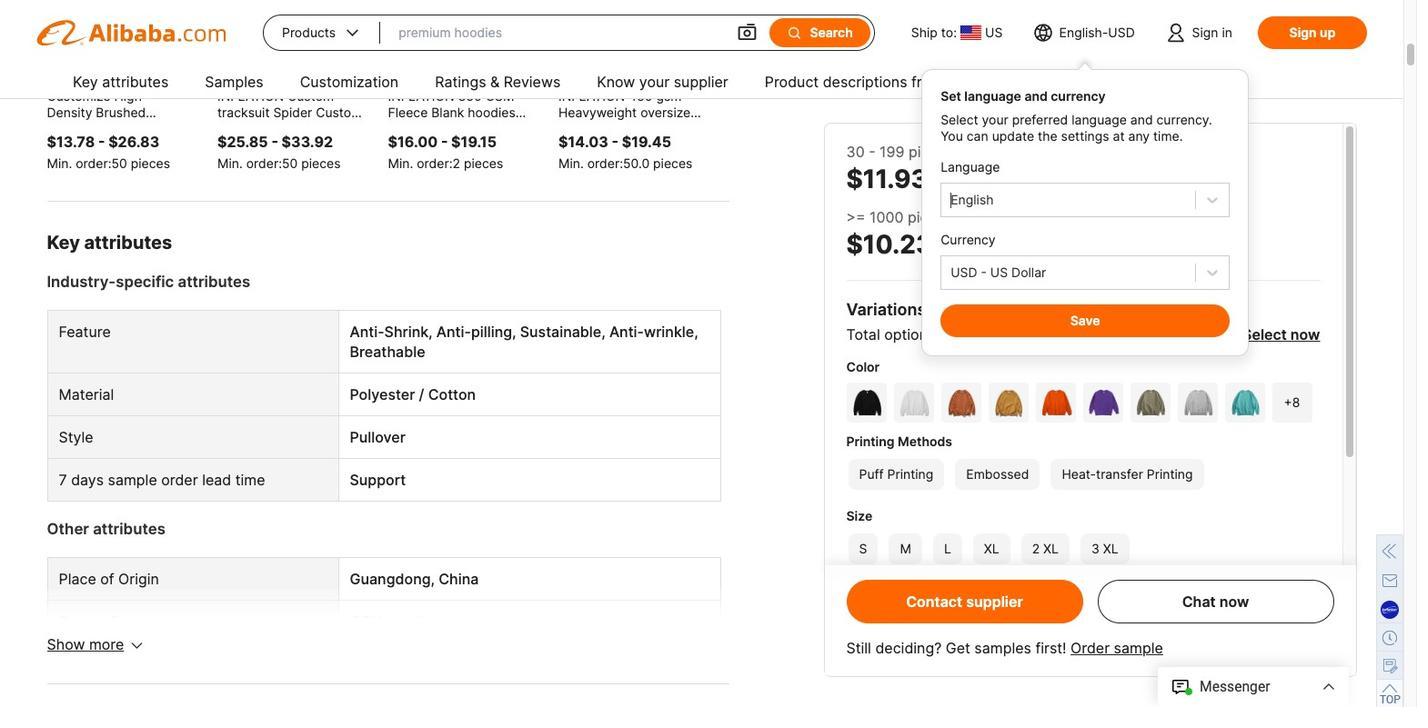 Task type: vqa. For each thing, say whether or not it's contained in the screenshot.


Task type: locate. For each thing, give the bounding box(es) containing it.
show more link
[[47, 635, 124, 655]]

supplier inside button
[[966, 593, 1024, 611]]

1 vertical spatial size
[[847, 509, 873, 524]]

50 inside $25.85 - $33.92 min. order : 50 pieces
[[282, 156, 298, 171]]

3 min. from the left
[[388, 156, 413, 171]]

4 min. from the left
[[559, 156, 584, 171]]

product
[[765, 73, 819, 91]]

: inside $13.78 - $26.83 min. order : 50 pieces
[[108, 156, 111, 171]]

supply type
[[59, 613, 144, 631]]

0 horizontal spatial anti-
[[350, 323, 385, 341]]

select up + at right bottom
[[1243, 326, 1287, 344]]

set language and currency select your preferred language and currency. you can update the settings at any time.
[[941, 88, 1213, 144]]

1 sign from the left
[[1193, 25, 1219, 40]]

- for $16.00 - $19.15 min. order : 2 pieces
[[441, 133, 448, 151]]

key up $13.78
[[73, 73, 98, 91]]

0 vertical spatial 2
[[453, 156, 460, 171]]

product descriptions from the supplier link
[[765, 66, 1029, 102]]

material
[[59, 386, 114, 404]]

1 vertical spatial select
[[1243, 326, 1287, 344]]

0 vertical spatial size
[[1162, 326, 1191, 344]]

us right to: at right
[[985, 25, 1003, 40]]

days
[[71, 471, 104, 490]]

1 horizontal spatial now
[[1291, 326, 1321, 344]]

2 horizontal spatial xl
[[1104, 541, 1119, 557]]

+
[[1284, 395, 1293, 410]]

xl for 3 xl
[[1104, 541, 1119, 557]]

order down $13.78
[[76, 156, 108, 171]]

anti- right shrink,
[[437, 323, 471, 341]]

sustainable,
[[520, 323, 606, 341]]

pieces
[[909, 143, 954, 161], [1049, 143, 1094, 161], [131, 156, 170, 171], [301, 156, 341, 171], [464, 156, 503, 171], [653, 156, 693, 171], [908, 208, 953, 227]]

1 horizontal spatial xl
[[1044, 541, 1059, 557]]

0 vertical spatial and
[[1025, 88, 1048, 104]]

0 horizontal spatial 50
[[111, 156, 127, 171]]

arrow left image
[[58, 32, 72, 50]]

499
[[1018, 143, 1045, 161]]

: for $19.45
[[620, 156, 623, 171]]

0 vertical spatial sample
[[108, 471, 157, 490]]

- for $13.78 - $26.83 min. order : 50 pieces
[[98, 133, 105, 151]]

select
[[941, 112, 979, 127], [1243, 326, 1287, 344]]

2 50 from the left
[[282, 156, 298, 171]]

2
[[453, 156, 460, 171], [1032, 541, 1040, 557]]

- left $19.15
[[441, 133, 448, 151]]

>= 1000 pieces $10.23
[[847, 208, 953, 260]]

color right 17
[[963, 326, 1001, 344]]

type
[[110, 613, 144, 631]]

methods up puff printing
[[898, 434, 953, 450]]

tooltip
[[922, 63, 1249, 357]]

0 vertical spatial language
[[965, 88, 1022, 104]]

; left the 6
[[1141, 326, 1145, 344]]

1 horizontal spatial your
[[982, 112, 1009, 127]]

key attributes up 'industry-'
[[47, 232, 172, 254]]

order for $13.78
[[76, 156, 108, 171]]

0 horizontal spatial usd
[[951, 265, 978, 280]]

specific
[[116, 273, 174, 291]]

us left dollar
[[991, 265, 1008, 280]]

the down preferred
[[1038, 128, 1058, 144]]

tooltip containing set language and currency
[[922, 63, 1249, 357]]

2 : from the left
[[279, 156, 282, 171]]

reviews
[[504, 73, 561, 91]]

key
[[73, 73, 98, 91], [47, 232, 80, 254]]

order
[[76, 156, 108, 171], [246, 156, 279, 171], [417, 156, 449, 171], [588, 156, 620, 171], [161, 471, 198, 490]]

0 horizontal spatial the
[[948, 73, 970, 91]]

and
[[1025, 88, 1048, 104], [1131, 112, 1153, 127]]

know your supplier
[[597, 73, 729, 91]]

0 horizontal spatial language
[[965, 88, 1022, 104]]

anti- up "breathable"
[[350, 323, 385, 341]]

500 - 999 $10.79
[[1116, 143, 1201, 195]]

- right 30
[[869, 143, 876, 161]]

attributes right specific
[[178, 273, 250, 291]]

xl right l
[[984, 541, 1000, 557]]

: for $26.83
[[108, 156, 111, 171]]

your up can at top
[[982, 112, 1009, 127]]

$16.00 - $19.15 min. order : 2 pieces
[[388, 133, 503, 171]]

: down $26.83
[[108, 156, 111, 171]]


[[787, 25, 803, 41]]

sign up
[[1290, 25, 1336, 40]]

1 vertical spatial usd
[[951, 265, 978, 280]]

sign left up
[[1290, 25, 1317, 40]]

2 sign from the left
[[1290, 25, 1317, 40]]

xl left 3
[[1044, 541, 1059, 557]]

min. inside $13.78 - $26.83 min. order : 50 pieces
[[47, 156, 72, 171]]

None text field
[[951, 265, 955, 281]]

methods left the 6
[[1079, 326, 1141, 344]]

pieces down $26.83
[[131, 156, 170, 171]]

min. down $16.00 at the left top of page
[[388, 156, 413, 171]]

$14.03
[[559, 133, 609, 151]]

0 horizontal spatial ;
[[1001, 326, 1005, 344]]

order for $14.03
[[588, 156, 620, 171]]

7
[[59, 471, 67, 490]]

: inside $25.85 - $33.92 min. order : 50 pieces
[[279, 156, 282, 171]]

puff printing
[[859, 467, 934, 482]]

0 horizontal spatial now
[[1220, 593, 1250, 611]]

language
[[965, 88, 1022, 104], [1072, 112, 1127, 127]]

- for 200 - 499 pieces $11.36
[[1007, 143, 1014, 161]]

usd
[[1109, 25, 1135, 40], [951, 265, 978, 280]]

1 vertical spatial color
[[847, 359, 880, 375]]

size right the 6
[[1162, 326, 1191, 344]]

guangdong, china
[[350, 570, 479, 589]]

select inside set language and currency select your preferred language and currency. you can update the settings at any time.
[[941, 112, 979, 127]]

1 50 from the left
[[111, 156, 127, 171]]

- right $13.78
[[98, 133, 105, 151]]

1000
[[870, 208, 904, 227]]

supplier down arrow right image on the top of page
[[674, 73, 729, 91]]

now right chat
[[1220, 593, 1250, 611]]

sample right order
[[1114, 640, 1164, 658]]

- inside $13.78 - $26.83 min. order : 50 pieces
[[98, 133, 105, 151]]

contact supplier
[[906, 593, 1024, 611]]

1 horizontal spatial sign
[[1290, 25, 1317, 40]]

your
[[640, 73, 670, 91], [982, 112, 1009, 127]]

+ 8
[[1284, 395, 1301, 410]]

min. down $14.03
[[559, 156, 584, 171]]

and up preferred
[[1025, 88, 1048, 104]]

pieces right 199
[[909, 143, 954, 161]]

- left $19.45
[[612, 133, 619, 151]]

1 horizontal spatial select
[[1243, 326, 1287, 344]]

guangdong,
[[350, 570, 435, 589]]

0 vertical spatial now
[[1291, 326, 1321, 344]]

feature
[[59, 323, 111, 341]]

now inside button
[[1220, 593, 1250, 611]]

1 vertical spatial sample
[[1114, 640, 1164, 658]]

$13.78 - $26.83 min. order : 50 pieces
[[47, 133, 170, 171]]

polyester / cotton
[[350, 386, 476, 404]]

deciding?
[[876, 640, 942, 658]]

0 vertical spatial color
[[963, 326, 1001, 344]]

sign
[[1193, 25, 1219, 40], [1290, 25, 1317, 40]]

- inside the 200 - 499 pieces $11.36
[[1007, 143, 1014, 161]]

sign left in
[[1193, 25, 1219, 40]]

0 vertical spatial us
[[985, 25, 1003, 40]]

- right the $25.85
[[272, 133, 278, 151]]

the inside set language and currency select your preferred language and currency. you can update the settings at any time.
[[1038, 128, 1058, 144]]

anti-shrink, anti-pilling, sustainable, anti-wrinkle, breathable
[[350, 323, 698, 361]]

; left 5
[[1001, 326, 1005, 344]]

$11.36
[[976, 164, 1057, 195]]

3 xl from the left
[[1104, 541, 1119, 557]]

: down $19.15
[[449, 156, 453, 171]]

0 horizontal spatial xl
[[984, 541, 1000, 557]]

order down the $25.85
[[246, 156, 279, 171]]

order inside $14.03 - $19.45 min. order : 50.0 pieces
[[588, 156, 620, 171]]

order for $16.00
[[417, 156, 449, 171]]

min. down $13.78
[[47, 156, 72, 171]]

select up you
[[941, 112, 979, 127]]

settings
[[1062, 128, 1110, 144]]

0 vertical spatial select
[[941, 112, 979, 127]]

2 xl link
[[1020, 532, 1072, 567]]

- inside $16.00 - $19.15 min. order : 2 pieces
[[441, 133, 448, 151]]

1 vertical spatial key
[[47, 232, 80, 254]]

0 horizontal spatial sample
[[108, 471, 157, 490]]

1 ; from the left
[[1001, 326, 1005, 344]]

still deciding? get samples first! order sample
[[847, 640, 1164, 658]]

/
[[419, 386, 424, 404]]

1 min. from the left
[[47, 156, 72, 171]]

other
[[47, 520, 89, 539]]

1 vertical spatial your
[[982, 112, 1009, 127]]

industry-specific attributes
[[47, 273, 250, 291]]

$25.85
[[217, 133, 268, 151]]

min. for $13.78
[[47, 156, 72, 171]]

pieces inside 30 - 199 pieces $11.93
[[909, 143, 954, 161]]

pieces down $19.45
[[653, 156, 693, 171]]

1 xl from the left
[[984, 541, 1000, 557]]

pieces right 499
[[1049, 143, 1094, 161]]

>=
[[847, 208, 866, 227]]

oem
[[350, 613, 383, 631]]

your right know
[[640, 73, 670, 91]]

order inside $13.78 - $26.83 min. order : 50 pieces
[[76, 156, 108, 171]]

the right from
[[948, 73, 970, 91]]

order down $14.03
[[588, 156, 620, 171]]

1 horizontal spatial ;
[[1141, 326, 1145, 344]]

: down $19.45
[[620, 156, 623, 171]]

printing right the transfer
[[1147, 467, 1193, 482]]

ship
[[912, 25, 938, 40]]

- for usd - us dollar
[[981, 265, 987, 280]]

supply
[[59, 613, 106, 631]]

6
[[1149, 326, 1158, 344]]

0 vertical spatial your
[[640, 73, 670, 91]]

- inside 500 - 999 $10.79
[[1147, 143, 1154, 161]]

industry-
[[47, 273, 116, 291]]

1 vertical spatial methods
[[898, 434, 953, 450]]

of
[[100, 570, 114, 589]]

min. down the $25.85
[[217, 156, 243, 171]]

- inside $25.85 - $33.92 min. order : 50 pieces
[[272, 133, 278, 151]]

0 horizontal spatial select
[[941, 112, 979, 127]]

50 for $33.92
[[282, 156, 298, 171]]

customization link
[[300, 66, 399, 102]]

$26.83
[[108, 133, 159, 151]]

key attributes
[[73, 73, 169, 91], [47, 232, 172, 254]]

pieces down $19.15
[[464, 156, 503, 171]]

anti- right "sustainable,"
[[610, 323, 644, 341]]

know your supplier link
[[597, 66, 729, 102]]

1 vertical spatial the
[[1038, 128, 1058, 144]]

1 horizontal spatial color
[[963, 326, 1001, 344]]

key up 'industry-'
[[47, 232, 80, 254]]

- right 200
[[1007, 143, 1014, 161]]

supplier
[[674, 73, 729, 91], [974, 73, 1029, 91], [966, 593, 1024, 611]]

1 horizontal spatial the
[[1038, 128, 1058, 144]]

4 : from the left
[[620, 156, 623, 171]]

min. inside $16.00 - $19.15 min. order : 2 pieces
[[388, 156, 413, 171]]

2 min. from the left
[[217, 156, 243, 171]]

2 ; from the left
[[1141, 326, 1145, 344]]

2 right 'xl' link
[[1032, 541, 1040, 557]]

3 : from the left
[[449, 156, 453, 171]]

supplier up samples
[[966, 593, 1024, 611]]

1 horizontal spatial 50
[[282, 156, 298, 171]]

now up "8"
[[1291, 326, 1321, 344]]

service
[[387, 613, 438, 631]]

1 horizontal spatial usd
[[1109, 25, 1135, 40]]

pieces down $33.92
[[301, 156, 341, 171]]

0 horizontal spatial 2
[[453, 156, 460, 171]]

usd left sign in
[[1109, 25, 1135, 40]]

order inside $25.85 - $33.92 min. order : 50 pieces
[[246, 156, 279, 171]]

.
[[1191, 326, 1195, 344]]

and up 'any'
[[1131, 112, 1153, 127]]

language right 'set'
[[965, 88, 1022, 104]]

usd down currency
[[951, 265, 978, 280]]

xl right 3
[[1104, 541, 1119, 557]]


[[737, 22, 758, 44]]

pieces right 1000
[[908, 208, 953, 227]]

key attributes up $26.83
[[73, 73, 169, 91]]

1 horizontal spatial anti-
[[437, 323, 471, 341]]

1 vertical spatial now
[[1220, 593, 1250, 611]]

1 horizontal spatial and
[[1131, 112, 1153, 127]]

sign for sign in
[[1193, 25, 1219, 40]]

- down currency
[[981, 265, 987, 280]]

language up settings
[[1072, 112, 1127, 127]]

xl link
[[972, 532, 1012, 567]]

: inside $16.00 - $19.15 min. order : 2 pieces
[[449, 156, 453, 171]]

color down total on the top
[[847, 359, 880, 375]]

1 anti- from the left
[[350, 323, 385, 341]]

$19.15
[[451, 133, 497, 151]]

select now link
[[1243, 326, 1321, 344]]

None text field
[[951, 192, 955, 208]]

more
[[89, 636, 124, 654]]

arrow down image
[[131, 639, 142, 655]]

cotton
[[428, 386, 476, 404]]

1 horizontal spatial language
[[1072, 112, 1127, 127]]

2 down $19.15
[[453, 156, 460, 171]]

30 - 199 pieces $11.93
[[847, 143, 954, 195]]

up
[[1320, 25, 1336, 40]]

50 inside $13.78 - $26.83 min. order : 50 pieces
[[111, 156, 127, 171]]

: down $33.92
[[279, 156, 282, 171]]

sample right days
[[108, 471, 157, 490]]

: inside $14.03 - $19.45 min. order : 50.0 pieces
[[620, 156, 623, 171]]

1 horizontal spatial 2
[[1032, 541, 1040, 557]]

1 : from the left
[[108, 156, 111, 171]]

in
[[1222, 25, 1233, 40]]

0 horizontal spatial methods
[[898, 434, 953, 450]]

2 horizontal spatial anti-
[[610, 323, 644, 341]]

1 horizontal spatial methods
[[1079, 326, 1141, 344]]

min. inside $25.85 - $33.92 min. order : 50 pieces
[[217, 156, 243, 171]]

ratings & reviews
[[435, 73, 561, 91]]

order inside $16.00 - $19.15 min. order : 2 pieces
[[417, 156, 449, 171]]

size up s
[[847, 509, 873, 524]]

2 xl from the left
[[1044, 541, 1059, 557]]

1 horizontal spatial sample
[[1114, 640, 1164, 658]]

1 vertical spatial 2
[[1032, 541, 1040, 557]]

order down $16.00 at the left top of page
[[417, 156, 449, 171]]

support
[[350, 471, 406, 490]]

- right 500
[[1147, 143, 1154, 161]]

0 horizontal spatial sign
[[1193, 25, 1219, 40]]

- inside 30 - 199 pieces $11.93
[[869, 143, 876, 161]]

50 down $26.83
[[111, 156, 127, 171]]

- for 30 - 199 pieces $11.93
[[869, 143, 876, 161]]

- inside $14.03 - $19.45 min. order : 50.0 pieces
[[612, 133, 619, 151]]

50 down $33.92
[[282, 156, 298, 171]]

the
[[948, 73, 970, 91], [1038, 128, 1058, 144]]

min. inside $14.03 - $19.45 min. order : 50.0 pieces
[[559, 156, 584, 171]]

printing
[[1021, 326, 1075, 344], [847, 434, 895, 450], [888, 467, 934, 482], [1147, 467, 1193, 482]]



Task type: describe. For each thing, give the bounding box(es) containing it.
500
[[1116, 143, 1143, 161]]

0 horizontal spatial color
[[847, 359, 880, 375]]

descriptions
[[823, 73, 908, 91]]

1 horizontal spatial size
[[1162, 326, 1191, 344]]

8
[[1293, 395, 1301, 410]]

min. for $14.03
[[559, 156, 584, 171]]

pullover
[[350, 429, 406, 447]]

products
[[282, 25, 336, 40]]

language
[[941, 159, 1000, 175]]

products 
[[282, 24, 362, 42]]

0 horizontal spatial your
[[640, 73, 670, 91]]

customization
[[300, 73, 399, 91]]

still
[[847, 640, 872, 658]]

pieces inside $25.85 - $33.92 min. order : 50 pieces
[[301, 156, 341, 171]]

show
[[47, 636, 85, 654]]

any
[[1129, 128, 1150, 144]]

supplier right 'set'
[[974, 73, 1029, 91]]


[[343, 24, 362, 42]]

s
[[859, 541, 868, 557]]

english-
[[1060, 25, 1109, 40]]

0 horizontal spatial and
[[1025, 88, 1048, 104]]

key attributes link
[[73, 66, 169, 102]]

printing right 5
[[1021, 326, 1075, 344]]

l link
[[932, 532, 964, 567]]

shrink,
[[385, 323, 433, 341]]

l
[[944, 541, 952, 557]]

can
[[967, 128, 989, 144]]

time
[[235, 471, 265, 490]]

$13.78
[[47, 133, 95, 151]]

your inside set language and currency select your preferred language and currency. you can update the settings at any time.
[[982, 112, 1009, 127]]

chat now button
[[1098, 581, 1334, 624]]

2 inside $16.00 - $19.15 min. order : 2 pieces
[[453, 156, 460, 171]]

0 vertical spatial the
[[948, 73, 970, 91]]

from
[[912, 73, 944, 91]]

3 xl link
[[1079, 532, 1132, 567]]

ratings
[[435, 73, 486, 91]]

pieces inside >= 1000 pieces $10.23
[[908, 208, 953, 227]]

3
[[1092, 541, 1100, 557]]

to:
[[942, 25, 957, 40]]

0 vertical spatial methods
[[1079, 326, 1141, 344]]

200
[[976, 143, 1003, 161]]

currency
[[1051, 88, 1106, 104]]

 search
[[787, 25, 853, 41]]

1 vertical spatial language
[[1072, 112, 1127, 127]]

attributes up specific
[[84, 232, 172, 254]]

printing down the printing methods
[[888, 467, 934, 482]]

sign for sign up
[[1290, 25, 1317, 40]]

200 - 499 pieces $11.36
[[976, 143, 1094, 195]]

oem service
[[350, 613, 438, 631]]

select now
[[1243, 326, 1321, 344]]

999
[[1158, 143, 1185, 161]]

attributes up $26.83
[[102, 73, 169, 91]]

s link
[[847, 532, 880, 567]]

$19.45
[[622, 133, 672, 151]]

chat
[[1183, 593, 1216, 611]]

0 vertical spatial key
[[73, 73, 98, 91]]

usd - us dollar
[[951, 265, 1047, 280]]

now for chat now
[[1220, 593, 1250, 611]]

2 anti- from the left
[[437, 323, 471, 341]]

- for $25.85 - $33.92 min. order : 50 pieces
[[272, 133, 278, 151]]

lead
[[202, 471, 231, 490]]

50 for $26.83
[[111, 156, 127, 171]]

min. for $16.00
[[388, 156, 413, 171]]

puff
[[859, 467, 884, 482]]

premium hoodies text field
[[399, 16, 718, 49]]

you
[[941, 128, 964, 144]]

order sample link
[[1071, 640, 1164, 658]]

attributes up origin on the bottom left of the page
[[93, 520, 165, 539]]

english-usd
[[1060, 25, 1135, 40]]

product descriptions from the supplier
[[765, 73, 1029, 91]]

min. for $25.85
[[217, 156, 243, 171]]

: for $33.92
[[279, 156, 282, 171]]

ship to:
[[912, 25, 957, 40]]

: for $19.15
[[449, 156, 453, 171]]

$10.23
[[847, 229, 933, 260]]

- for $14.03 - $19.45 min. order : 50.0 pieces
[[612, 133, 619, 151]]

heat-transfer printing
[[1062, 467, 1193, 482]]

xl for 2 xl
[[1044, 541, 1059, 557]]

printing methods
[[847, 434, 953, 450]]

pieces inside $13.78 - $26.83 min. order : 50 pieces
[[131, 156, 170, 171]]

pieces inside $14.03 - $19.45 min. order : 50.0 pieces
[[653, 156, 693, 171]]

0 vertical spatial key attributes
[[73, 73, 169, 91]]

- for 500 - 999 $10.79
[[1147, 143, 1154, 161]]

membership benefits
[[847, 610, 1018, 629]]

arrow right image
[[704, 32, 718, 50]]

options:
[[885, 326, 940, 344]]

embossed link
[[954, 458, 1042, 492]]

pilling,
[[471, 323, 516, 341]]

0 vertical spatial usd
[[1109, 25, 1135, 40]]

sign in
[[1193, 25, 1233, 40]]

7 days sample order lead time
[[59, 471, 265, 490]]

first!
[[1036, 640, 1067, 658]]

1 vertical spatial us
[[991, 265, 1008, 280]]

1 vertical spatial key attributes
[[47, 232, 172, 254]]

m link
[[888, 532, 924, 567]]

1 vertical spatial and
[[1131, 112, 1153, 127]]

contact
[[906, 593, 963, 611]]

polyester
[[350, 386, 415, 404]]

search
[[810, 25, 853, 40]]

order for $25.85
[[246, 156, 279, 171]]

$16.00
[[388, 133, 438, 151]]

pieces inside $16.00 - $19.15 min. order : 2 pieces
[[464, 156, 503, 171]]

now for select now
[[1291, 326, 1321, 344]]

total
[[847, 326, 881, 344]]

$10.79
[[1116, 164, 1201, 195]]

transfer
[[1097, 467, 1144, 482]]

membership
[[847, 610, 948, 629]]

printing up puff
[[847, 434, 895, 450]]

save
[[1071, 313, 1101, 328]]

time.
[[1154, 128, 1184, 144]]

0 horizontal spatial size
[[847, 509, 873, 524]]

place of origin
[[59, 570, 159, 589]]

pieces inside the 200 - 499 pieces $11.36
[[1049, 143, 1094, 161]]

samples link
[[205, 66, 264, 102]]

order left lead
[[161, 471, 198, 490]]

set
[[941, 88, 962, 104]]

$25.85 - $33.92 min. order : 50 pieces
[[217, 133, 341, 171]]

benefits
[[951, 610, 1018, 629]]

3 anti- from the left
[[610, 323, 644, 341]]

ratings & reviews link
[[435, 66, 561, 102]]

17
[[944, 326, 959, 344]]

currency.
[[1157, 112, 1213, 127]]



